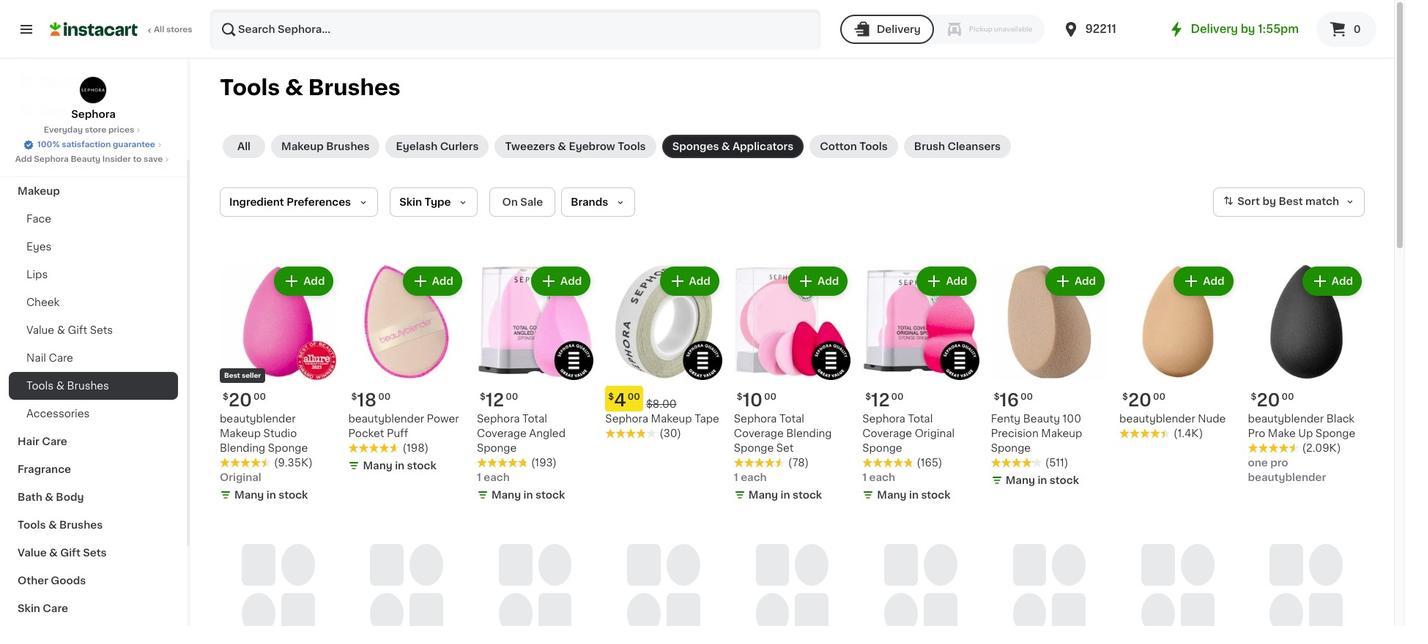 Task type: locate. For each thing, give the bounding box(es) containing it.
stores
[[166, 26, 192, 34]]

each for sephora total coverage angled sponge
[[484, 473, 510, 483]]

satisfaction
[[62, 141, 111, 149]]

cotton tools
[[820, 141, 888, 152]]

None search field
[[210, 9, 821, 50]]

original inside sephora total coverage original sponge
[[915, 429, 955, 439]]

tools & brushes link
[[9, 372, 178, 400], [9, 511, 178, 539]]

beautyblender inside the beautyblender makeup studio blending sponge
[[220, 414, 296, 424]]

4 add button from the left
[[661, 268, 718, 294]]

$ 20 00 for beautyblender makeup studio blending sponge
[[223, 392, 266, 409]]

brushes up makeup brushes
[[308, 77, 400, 98]]

2 product group from the left
[[348, 264, 465, 476]]

sephora logo image
[[79, 76, 107, 104]]

sponge inside fenty beauty 100 precision makeup sponge
[[991, 444, 1031, 454]]

skin left 'type'
[[399, 197, 422, 207]]

pro
[[1270, 458, 1288, 468]]

skin care
[[18, 604, 68, 614]]

1 each from the left
[[869, 473, 895, 483]]

8 product group from the left
[[1119, 264, 1236, 441]]

blending inside sephora total coverage blending sponge set
[[786, 429, 832, 439]]

best
[[1279, 196, 1303, 207], [224, 372, 240, 379]]

2 horizontal spatial $ 20 00
[[1251, 392, 1294, 409]]

00 for beautyblender nude
[[1153, 393, 1166, 402]]

1 total from the left
[[908, 414, 933, 424]]

0 vertical spatial care
[[49, 353, 73, 363]]

$ inside $ 10 00
[[737, 393, 743, 402]]

1 1 each from the left
[[862, 473, 895, 483]]

1 horizontal spatial 1
[[734, 473, 738, 483]]

1 00 from the left
[[253, 393, 266, 402]]

instacart logo image
[[50, 21, 138, 38]]

1 horizontal spatial 1 each
[[734, 473, 767, 483]]

makeup inside "link"
[[18, 186, 60, 196]]

by inside field
[[1262, 196, 1276, 207]]

1 12 from the left
[[871, 392, 890, 409]]

3 each from the left
[[741, 473, 767, 483]]

$ for sephora total coverage original sponge
[[865, 393, 871, 402]]

many in stock for beautyblender makeup studio blending sponge
[[234, 490, 308, 501]]

add
[[15, 155, 32, 163], [303, 276, 325, 286], [432, 276, 453, 286], [560, 276, 582, 286], [689, 276, 710, 286], [818, 276, 839, 286], [946, 276, 967, 286], [1075, 276, 1096, 286], [1203, 276, 1224, 286], [1332, 276, 1353, 286]]

in
[[395, 461, 405, 471], [1038, 476, 1047, 486], [266, 490, 276, 501], [909, 490, 919, 501], [523, 490, 533, 501], [781, 490, 790, 501]]

beautyblender down the pro
[[1248, 473, 1326, 483]]

tape
[[695, 414, 719, 424]]

6 00 from the left
[[506, 393, 518, 402]]

coverage inside sephora total coverage original sponge
[[862, 429, 912, 439]]

1 horizontal spatial total
[[779, 414, 804, 424]]

1 vertical spatial best
[[224, 372, 240, 379]]

1
[[862, 473, 867, 483], [477, 473, 481, 483], [734, 473, 738, 483]]

goods
[[51, 576, 86, 586]]

2 1 each from the left
[[477, 473, 510, 483]]

2 vertical spatial tools & brushes
[[18, 520, 103, 530]]

00 up beautyblender nude
[[1153, 393, 1166, 402]]

1 coverage from the left
[[862, 429, 912, 439]]

7 product group from the left
[[991, 264, 1108, 491]]

1 horizontal spatial original
[[915, 429, 955, 439]]

sponges & applicators link
[[662, 135, 804, 158]]

add button for beautyblender black pro make up sponge
[[1304, 268, 1360, 294]]

$ left $8.00
[[608, 393, 614, 402]]

all up ingredient
[[237, 141, 251, 152]]

buy
[[41, 77, 62, 87]]

9 00 from the left
[[1282, 393, 1294, 402]]

hair
[[18, 437, 39, 447]]

1 vertical spatial sets
[[83, 548, 107, 558]]

2 horizontal spatial total
[[908, 414, 933, 424]]

1 vertical spatial all
[[237, 141, 251, 152]]

on
[[502, 197, 518, 207]]

make
[[1268, 429, 1296, 439]]

eyes link
[[9, 233, 178, 261]]

0 vertical spatial blending
[[786, 429, 832, 439]]

00 inside $ 18 00
[[378, 393, 391, 402]]

1 vertical spatial value & gift sets
[[18, 548, 107, 558]]

9 add button from the left
[[1304, 268, 1360, 294]]

beauty inside fenty beauty 100 precision makeup sponge
[[1023, 414, 1060, 424]]

lips
[[26, 270, 48, 280]]

beautyblender inside beautyblender black pro make up sponge
[[1248, 414, 1324, 424]]

many in stock
[[363, 461, 436, 471], [1006, 476, 1079, 486], [234, 490, 308, 501], [877, 490, 951, 501], [491, 490, 565, 501], [748, 490, 822, 501]]

0 vertical spatial gift
[[68, 325, 87, 336]]

add sephora beauty insider to save link
[[15, 154, 172, 166]]

sponge inside the beautyblender makeup studio blending sponge
[[268, 444, 308, 454]]

$ 4 00 $8.00 sephora makeup tape
[[605, 392, 719, 424]]

2 horizontal spatial beauty
[[1023, 414, 1060, 424]]

1 vertical spatial value & gift sets link
[[9, 539, 178, 567]]

care down other goods
[[43, 604, 68, 614]]

$ up beautyblender nude
[[1122, 393, 1128, 402]]

0 horizontal spatial 12
[[486, 392, 504, 409]]

5 00 from the left
[[1153, 393, 1166, 402]]

tools & brushes up makeup brushes
[[220, 77, 400, 98]]

1 $ 12 00 from the left
[[865, 392, 904, 409]]

1 down sephora total coverage blending sponge set
[[734, 473, 738, 483]]

6 $ from the left
[[480, 393, 486, 402]]

puff
[[387, 429, 408, 439]]

add for sephora total coverage blending sponge set
[[818, 276, 839, 286]]

0 horizontal spatial skin
[[18, 604, 40, 614]]

add button for sephora total coverage blending sponge set
[[790, 268, 846, 294]]

gift down cheek link
[[68, 325, 87, 336]]

7 $ from the left
[[737, 393, 743, 402]]

bath & body
[[18, 492, 84, 503]]

tools right cotton
[[859, 141, 888, 152]]

sephora inside sephora total coverage angled sponge
[[477, 414, 520, 424]]

sephora link
[[71, 76, 116, 122]]

3 add button from the left
[[533, 268, 589, 294]]

ingredient preferences button
[[220, 188, 378, 217]]

8 add button from the left
[[1175, 268, 1232, 294]]

12 for sephora total coverage original sponge
[[871, 392, 890, 409]]

makeup inside fenty beauty 100 precision makeup sponge
[[1041, 429, 1082, 439]]

$ for beautyblender nude
[[1122, 393, 1128, 402]]

coverage for angled
[[477, 429, 527, 439]]

& right sponges
[[721, 141, 730, 152]]

$ inside $ 4 00 $8.00 sephora makeup tape
[[608, 393, 614, 402]]

total inside sephora total coverage angled sponge
[[522, 414, 547, 424]]

product group containing 16
[[991, 264, 1108, 491]]

0
[[1354, 24, 1361, 34]]

1 horizontal spatial blending
[[786, 429, 832, 439]]

value & gift sets up goods
[[18, 548, 107, 558]]

many down precision
[[1006, 476, 1035, 486]]

10
[[743, 392, 763, 409]]

brush cleansers
[[914, 141, 1001, 152]]

delivery
[[1191, 23, 1238, 34], [877, 24, 921, 34]]

3 1 each from the left
[[734, 473, 767, 483]]

1 horizontal spatial by
[[1262, 196, 1276, 207]]

0 horizontal spatial total
[[522, 414, 547, 424]]

$ for beautyblender makeup studio blending sponge
[[223, 393, 228, 402]]

bath
[[18, 492, 42, 503]]

sponge for sephora total coverage angled sponge
[[477, 444, 517, 454]]

1 vertical spatial tools & brushes link
[[9, 511, 178, 539]]

best left seller
[[224, 372, 240, 379]]

4 00 from the left
[[891, 393, 904, 402]]

2 $ 12 00 from the left
[[480, 392, 518, 409]]

1 horizontal spatial delivery
[[1191, 23, 1238, 34]]

1 each
[[862, 473, 895, 483], [477, 473, 510, 483], [734, 473, 767, 483]]

beautyblender up the studio on the left bottom
[[220, 414, 296, 424]]

many for sephora total coverage blending sponge set
[[748, 490, 778, 501]]

total for angled
[[522, 414, 547, 424]]

1 for sephora total coverage original sponge
[[862, 473, 867, 483]]

eyes
[[26, 242, 52, 252]]

$ up sephora total coverage original sponge
[[865, 393, 871, 402]]

6 product group from the left
[[862, 264, 979, 506]]

3 $ from the left
[[608, 393, 614, 402]]

beautyblender for (1.4k)
[[1119, 414, 1195, 424]]

2 horizontal spatial 1 each
[[862, 473, 895, 483]]

1 horizontal spatial 20
[[1128, 392, 1152, 409]]

1 vertical spatial care
[[42, 437, 67, 447]]

$ for sephora total coverage angled sponge
[[480, 393, 486, 402]]

sets up other goods link at the left bottom of page
[[83, 548, 107, 558]]

value & gift sets link up nail care
[[9, 316, 178, 344]]

beautyblender for (198)
[[348, 414, 424, 424]]

care
[[49, 353, 73, 363], [42, 437, 67, 447], [43, 604, 68, 614]]

92211
[[1085, 23, 1116, 34]]

0 horizontal spatial delivery
[[877, 24, 921, 34]]

each down sephora total coverage angled sponge
[[484, 473, 510, 483]]

product group
[[220, 264, 337, 506], [348, 264, 465, 476], [477, 264, 594, 506], [605, 264, 722, 441], [734, 264, 851, 506], [862, 264, 979, 506], [991, 264, 1108, 491], [1119, 264, 1236, 441], [1248, 264, 1365, 485]]

0 horizontal spatial by
[[1241, 23, 1255, 34]]

$ up sephora total coverage blending sponge set
[[737, 393, 743, 402]]

0 horizontal spatial coverage
[[477, 429, 527, 439]]

2 horizontal spatial 20
[[1257, 392, 1280, 409]]

(165)
[[917, 458, 942, 468]]

in down (165)
[[909, 490, 919, 501]]

12 up sephora total coverage angled sponge
[[486, 392, 504, 409]]

tools down nail
[[26, 381, 54, 391]]

1 vertical spatial tools & brushes
[[26, 381, 109, 391]]

many in stock for sephora total coverage blending sponge set
[[748, 490, 822, 501]]

tools
[[220, 77, 280, 98], [618, 141, 646, 152], [859, 141, 888, 152], [26, 381, 54, 391], [18, 520, 46, 530]]

2 20 from the left
[[1128, 392, 1152, 409]]

each down sephora total coverage original sponge
[[869, 473, 895, 483]]

sephora inside sephora total coverage original sponge
[[862, 414, 905, 424]]

&
[[285, 77, 303, 98], [558, 141, 566, 152], [721, 141, 730, 152], [57, 325, 65, 336], [56, 381, 64, 391], [45, 492, 53, 503], [48, 520, 57, 530], [49, 548, 58, 558]]

00 up sephora total coverage original sponge
[[891, 393, 904, 402]]

beautyblender up puff
[[348, 414, 424, 424]]

delivery inside button
[[877, 24, 921, 34]]

best inside field
[[1279, 196, 1303, 207]]

3 00 from the left
[[628, 393, 640, 402]]

1 down sephora total coverage original sponge
[[862, 473, 867, 483]]

1 down sephora total coverage angled sponge
[[477, 473, 481, 483]]

brushes
[[308, 77, 400, 98], [326, 141, 370, 152], [67, 381, 109, 391], [59, 520, 103, 530]]

sephora inside sephora total coverage blending sponge set
[[734, 414, 777, 424]]

0 horizontal spatial $ 12 00
[[480, 392, 518, 409]]

guarantee
[[113, 141, 155, 149]]

0 vertical spatial all
[[154, 26, 164, 34]]

$ 12 00 for sephora total coverage original sponge
[[865, 392, 904, 409]]

00 for beautyblender power pocket puff
[[378, 393, 391, 402]]

sephora total coverage original sponge
[[862, 414, 955, 454]]

$ inside $ 18 00
[[351, 393, 357, 402]]

sponge inside beautyblender black pro make up sponge
[[1316, 429, 1355, 439]]

accessories link
[[9, 400, 178, 428]]

ingredient preferences
[[229, 197, 351, 207]]

$
[[223, 393, 228, 402], [351, 393, 357, 402], [608, 393, 614, 402], [865, 393, 871, 402], [1122, 393, 1128, 402], [480, 393, 486, 402], [737, 393, 743, 402], [994, 393, 1000, 402], [1251, 393, 1257, 402]]

eyelash curlers
[[396, 141, 479, 152]]

by for delivery
[[1241, 23, 1255, 34]]

tools right "eyebrow"
[[618, 141, 646, 152]]

in down (511)
[[1038, 476, 1047, 486]]

stock down '(193)'
[[536, 490, 565, 501]]

1 each for sephora total coverage blending sponge set
[[734, 473, 767, 483]]

many down sephora total coverage original sponge
[[877, 490, 907, 501]]

best left match
[[1279, 196, 1303, 207]]

$ 12 00 for sephora total coverage angled sponge
[[480, 392, 518, 409]]

3 1 from the left
[[734, 473, 738, 483]]

1 1 from the left
[[862, 473, 867, 483]]

7 add button from the left
[[1047, 268, 1103, 294]]

on sale button
[[490, 188, 555, 217]]

sale
[[520, 197, 543, 207]]

product group containing 10
[[734, 264, 851, 506]]

2 total from the left
[[522, 414, 547, 424]]

1 horizontal spatial skin
[[399, 197, 422, 207]]

total inside sephora total coverage blending sponge set
[[779, 414, 804, 424]]

beautyblender up (1.4k)
[[1119, 414, 1195, 424]]

5 add button from the left
[[790, 268, 846, 294]]

1 vertical spatial by
[[1262, 196, 1276, 207]]

add button for beautyblender makeup studio blending sponge
[[276, 268, 332, 294]]

beautyblender power pocket puff
[[348, 414, 459, 439]]

delivery button
[[840, 15, 934, 44]]

many down sephora total coverage angled sponge
[[491, 490, 521, 501]]

1 horizontal spatial each
[[741, 473, 767, 483]]

care for nail care
[[49, 353, 73, 363]]

care right nail
[[49, 353, 73, 363]]

00 right 16
[[1021, 393, 1033, 402]]

makeup up ingredient preferences dropdown button at the left of page
[[281, 141, 324, 152]]

add for sephora total coverage original sponge
[[946, 276, 967, 286]]

ingredient
[[229, 197, 284, 207]]

1 horizontal spatial $ 12 00
[[865, 392, 904, 409]]

0 vertical spatial original
[[915, 429, 955, 439]]

00 inside $ 10 00
[[764, 393, 776, 402]]

set
[[776, 444, 794, 454]]

total inside sephora total coverage original sponge
[[908, 414, 933, 424]]

sponge for sephora total coverage blending sponge set
[[734, 444, 774, 454]]

stock down (78)
[[793, 490, 822, 501]]

many down pocket
[[363, 461, 392, 471]]

0 horizontal spatial best
[[224, 372, 240, 379]]

0 horizontal spatial 1 each
[[477, 473, 510, 483]]

many in stock down (165)
[[877, 490, 951, 501]]

nail care
[[26, 353, 73, 363]]

& left "eyebrow"
[[558, 141, 566, 152]]

ready
[[92, 158, 126, 168]]

total for original
[[908, 414, 933, 424]]

2 12 from the left
[[486, 392, 504, 409]]

each
[[869, 473, 895, 483], [484, 473, 510, 483], [741, 473, 767, 483]]

sponge inside sephora total coverage blending sponge set
[[734, 444, 774, 454]]

other goods link
[[9, 567, 178, 595]]

5 product group from the left
[[734, 264, 851, 506]]

1 horizontal spatial coverage
[[734, 429, 784, 439]]

0 vertical spatial tools & brushes link
[[9, 372, 178, 400]]

3 coverage from the left
[[734, 429, 784, 439]]

0 vertical spatial skin
[[399, 197, 422, 207]]

blending inside the beautyblender makeup studio blending sponge
[[220, 444, 265, 454]]

$ for fenty beauty 100 precision makeup sponge
[[994, 393, 1000, 402]]

each down sephora total coverage blending sponge set
[[741, 473, 767, 483]]

0 vertical spatial by
[[1241, 23, 1255, 34]]

fragrance link
[[9, 456, 178, 483]]

1 vertical spatial blending
[[220, 444, 265, 454]]

2 $ 20 00 from the left
[[1122, 392, 1166, 409]]

$ up pocket
[[351, 393, 357, 402]]

value down cheek
[[26, 325, 54, 336]]

sponge
[[1316, 429, 1355, 439], [268, 444, 308, 454], [862, 444, 902, 454], [477, 444, 517, 454], [734, 444, 774, 454], [991, 444, 1031, 454]]

makeup brushes
[[281, 141, 370, 152]]

by right "sort"
[[1262, 196, 1276, 207]]

2 00 from the left
[[378, 393, 391, 402]]

0 horizontal spatial 20
[[228, 392, 252, 409]]

00 inside $ 4 00 $8.00 sephora makeup tape
[[628, 393, 640, 402]]

brushes up preferences
[[326, 141, 370, 152]]

skin down other
[[18, 604, 40, 614]]

3 $ 20 00 from the left
[[1251, 392, 1294, 409]]

$ for beautyblender black pro make up sponge
[[1251, 393, 1257, 402]]

many in stock down (9.35k)
[[234, 490, 308, 501]]

1 horizontal spatial $ 20 00
[[1122, 392, 1166, 409]]

00 right 4
[[628, 393, 640, 402]]

1 product group from the left
[[220, 264, 337, 506]]

in down (9.35k)
[[266, 490, 276, 501]]

tools & brushes link up accessories
[[9, 372, 178, 400]]

0 horizontal spatial blending
[[220, 444, 265, 454]]

2 value & gift sets link from the top
[[9, 539, 178, 567]]

$ 18 00
[[351, 392, 391, 409]]

power
[[427, 414, 459, 424]]

4 product group from the left
[[605, 264, 722, 441]]

coverage inside sephora total coverage angled sponge
[[477, 429, 527, 439]]

many in stock down (78)
[[748, 490, 822, 501]]

bath & body link
[[9, 483, 178, 511]]

00 inside $ 16 00
[[1021, 393, 1033, 402]]

2 add button from the left
[[404, 268, 461, 294]]

many in stock for sephora total coverage original sponge
[[877, 490, 951, 501]]

00 up sephora total coverage angled sponge
[[506, 393, 518, 402]]

in for beautyblender makeup studio blending sponge
[[266, 490, 276, 501]]

1 vertical spatial skin
[[18, 604, 40, 614]]

add for beautyblender black pro make up sponge
[[1332, 276, 1353, 286]]

1 horizontal spatial 12
[[871, 392, 890, 409]]

0 horizontal spatial each
[[484, 473, 510, 483]]

makeup inside the beautyblender makeup studio blending sponge
[[220, 429, 261, 439]]

beautyblender inside beautyblender power pocket puff
[[348, 414, 424, 424]]

1 add button from the left
[[276, 268, 332, 294]]

many for sephora total coverage angled sponge
[[491, 490, 521, 501]]

8 00 from the left
[[1021, 393, 1033, 402]]

gift up goods
[[60, 548, 80, 558]]

4
[[614, 392, 626, 409]]

$ up sephora total coverage angled sponge
[[480, 393, 486, 402]]

20
[[228, 392, 252, 409], [1128, 392, 1152, 409], [1257, 392, 1280, 409]]

original up (165)
[[915, 429, 955, 439]]

value & gift sets link up goods
[[9, 539, 178, 567]]

20 down best seller
[[228, 392, 252, 409]]

$ 20 00 up make
[[1251, 392, 1294, 409]]

1 horizontal spatial all
[[237, 141, 251, 152]]

makeup inside $ 4 00 $8.00 sephora makeup tape
[[651, 414, 692, 424]]

0 vertical spatial value & gift sets link
[[9, 316, 178, 344]]

0 horizontal spatial beauty
[[71, 155, 100, 163]]

many in stock for sephora total coverage angled sponge
[[491, 490, 565, 501]]

3 total from the left
[[779, 414, 804, 424]]

$ for sephora total coverage blending sponge set
[[737, 393, 743, 402]]

20 up the pro
[[1257, 392, 1280, 409]]

sponges & applicators
[[672, 141, 793, 152]]

00 for beautyblender makeup studio blending sponge
[[253, 393, 266, 402]]

2 each from the left
[[484, 473, 510, 483]]

beauty
[[71, 155, 100, 163], [129, 158, 166, 168], [1023, 414, 1060, 424]]

add for beautyblender nude
[[1203, 276, 1224, 286]]

2 coverage from the left
[[477, 429, 527, 439]]

7 00 from the left
[[764, 393, 776, 402]]

care for skin care
[[43, 604, 68, 614]]

cleansers
[[948, 141, 1001, 152]]

studio
[[263, 429, 297, 439]]

coverage inside sephora total coverage blending sponge set
[[734, 429, 784, 439]]

add button for beautyblender nude
[[1175, 268, 1232, 294]]

00 for sephora total coverage blending sponge set
[[764, 393, 776, 402]]

many down set
[[748, 490, 778, 501]]

$ for beautyblender power pocket puff
[[351, 393, 357, 402]]

value & gift sets up nail care
[[26, 325, 113, 336]]

best for best match
[[1279, 196, 1303, 207]]

in down '(193)'
[[523, 490, 533, 501]]

4 $ from the left
[[865, 393, 871, 402]]

9 $ from the left
[[1251, 393, 1257, 402]]

$ inside $ 16 00
[[994, 393, 1000, 402]]

00 down seller
[[253, 393, 266, 402]]

in down (198)
[[395, 461, 405, 471]]

2 horizontal spatial coverage
[[862, 429, 912, 439]]

8 $ from the left
[[994, 393, 1000, 402]]

5 $ from the left
[[1122, 393, 1128, 402]]

1 horizontal spatial best
[[1279, 196, 1303, 207]]

coverage
[[862, 429, 912, 439], [477, 429, 527, 439], [734, 429, 784, 439]]

skin inside dropdown button
[[399, 197, 422, 207]]

tools & brushes for 1st tools & brushes link from the top of the page
[[26, 381, 109, 391]]

makeup up (30)
[[651, 414, 692, 424]]

00 right '10'
[[764, 393, 776, 402]]

all left stores
[[154, 26, 164, 34]]

0 horizontal spatial 1
[[477, 473, 481, 483]]

stock down (165)
[[921, 490, 951, 501]]

20 up beautyblender nude
[[1128, 392, 1152, 409]]

add button for sephora total coverage angled sponge
[[533, 268, 589, 294]]

$ up fenty
[[994, 393, 1000, 402]]

0 horizontal spatial $ 20 00
[[223, 392, 266, 409]]

$ 10 00
[[737, 392, 776, 409]]

makeup left the studio on the left bottom
[[220, 429, 261, 439]]

sephora for sephora
[[71, 109, 116, 119]]

$ 12 00 up sephora total coverage original sponge
[[865, 392, 904, 409]]

2 $ from the left
[[351, 393, 357, 402]]

$ down best seller
[[223, 393, 228, 402]]

2 horizontal spatial 1
[[862, 473, 867, 483]]

tools & brushes up accessories
[[26, 381, 109, 391]]

2 horizontal spatial each
[[869, 473, 895, 483]]

0 horizontal spatial original
[[220, 473, 261, 483]]

by left '1:55pm'
[[1241, 23, 1255, 34]]

product group containing 18
[[348, 264, 465, 476]]

1 each down sephora total coverage angled sponge
[[477, 473, 510, 483]]

prices
[[108, 126, 134, 134]]

one pro beautyblender
[[1248, 458, 1326, 483]]

tools & brushes down bath & body
[[18, 520, 103, 530]]

2 vertical spatial care
[[43, 604, 68, 614]]

1 20 from the left
[[228, 392, 252, 409]]

1 $ from the left
[[223, 393, 228, 402]]

beautyblender up make
[[1248, 414, 1324, 424]]

curlers
[[440, 141, 479, 152]]

skin
[[399, 197, 422, 207], [18, 604, 40, 614]]

3 20 from the left
[[1257, 392, 1280, 409]]

original down the beautyblender makeup studio blending sponge
[[220, 473, 261, 483]]

product group containing 4
[[605, 264, 722, 441]]

6 add button from the left
[[918, 268, 975, 294]]

in down (78)
[[781, 490, 790, 501]]

0 vertical spatial best
[[1279, 196, 1303, 207]]

sponge inside sephora total coverage original sponge
[[862, 444, 902, 454]]

total up (165)
[[908, 414, 933, 424]]

1 $ 20 00 from the left
[[223, 392, 266, 409]]

$ 12 00 up sephora total coverage angled sponge
[[480, 392, 518, 409]]

1 tools & brushes link from the top
[[9, 372, 178, 400]]

skin type
[[399, 197, 451, 207]]

sponge inside sephora total coverage angled sponge
[[477, 444, 517, 454]]

00 up beautyblender black pro make up sponge
[[1282, 393, 1294, 402]]

0 horizontal spatial all
[[154, 26, 164, 34]]

by
[[1241, 23, 1255, 34], [1262, 196, 1276, 207]]

total up angled in the left bottom of the page
[[522, 414, 547, 424]]

2 1 from the left
[[477, 473, 481, 483]]



Task type: describe. For each thing, give the bounding box(es) containing it.
sephora total coverage angled sponge
[[477, 414, 566, 454]]

0 vertical spatial value
[[26, 325, 54, 336]]

again
[[74, 77, 103, 87]]

00 for sephora total coverage angled sponge
[[506, 393, 518, 402]]

other goods
[[18, 576, 86, 586]]

coverage for blending
[[734, 429, 784, 439]]

sponge for beautyblender makeup studio blending sponge
[[268, 444, 308, 454]]

(9.35k)
[[274, 458, 313, 468]]

many for beautyblender makeup studio blending sponge
[[234, 490, 264, 501]]

other
[[18, 576, 48, 586]]

to
[[133, 155, 142, 163]]

add for sephora makeup tape
[[689, 276, 710, 286]]

all stores
[[154, 26, 192, 34]]

brush cleansers link
[[904, 135, 1011, 158]]

18
[[357, 392, 377, 409]]

$ 20 00 for beautyblender black pro make up sponge
[[1251, 392, 1294, 409]]

beautyblender for (2.09k)
[[1248, 414, 1324, 424]]

1 horizontal spatial beauty
[[129, 158, 166, 168]]

brushes down body
[[59, 520, 103, 530]]

(1.4k)
[[1174, 429, 1203, 439]]

00 for fenty beauty 100 precision makeup sponge
[[1021, 393, 1033, 402]]

(511)
[[1045, 458, 1068, 468]]

buy it again link
[[9, 67, 178, 97]]

holiday party ready beauty link
[[9, 149, 178, 177]]

100
[[1063, 414, 1081, 424]]

stock for beautyblender makeup studio blending sponge
[[278, 490, 308, 501]]

party
[[61, 158, 90, 168]]

& down bath & body
[[48, 520, 57, 530]]

accessories
[[26, 409, 90, 419]]

pocket
[[348, 429, 384, 439]]

1 value & gift sets link from the top
[[9, 316, 178, 344]]

buy it again
[[41, 77, 103, 87]]

skin for skin type
[[399, 197, 422, 207]]

20 for beautyblender makeup studio blending sponge
[[228, 392, 252, 409]]

tools & brushes for first tools & brushes link from the bottom of the page
[[18, 520, 103, 530]]

in for sephora total coverage blending sponge set
[[781, 490, 790, 501]]

many for sephora total coverage original sponge
[[877, 490, 907, 501]]

fragrance
[[18, 464, 71, 475]]

nail
[[26, 353, 46, 363]]

100% satisfaction guarantee
[[37, 141, 155, 149]]

1 vertical spatial gift
[[60, 548, 80, 558]]

eyelash
[[396, 141, 438, 152]]

many in stock down (198)
[[363, 461, 436, 471]]

sponge for sephora total coverage original sponge
[[862, 444, 902, 454]]

stock down (198)
[[407, 461, 436, 471]]

sephora for sephora total coverage angled sponge
[[477, 414, 520, 424]]

delivery by 1:55pm link
[[1167, 21, 1299, 38]]

nail care link
[[9, 344, 178, 372]]

(2.09k)
[[1302, 444, 1341, 454]]

coverage for original
[[862, 429, 912, 439]]

& up other goods
[[49, 548, 58, 558]]

applicators
[[732, 141, 793, 152]]

& right bath
[[45, 492, 53, 503]]

9 product group from the left
[[1248, 264, 1365, 485]]

angled
[[529, 429, 566, 439]]

all for all
[[237, 141, 251, 152]]

all for all stores
[[154, 26, 164, 34]]

3 product group from the left
[[477, 264, 594, 506]]

on sale
[[502, 197, 543, 207]]

beautyblender makeup studio blending sponge
[[220, 414, 308, 454]]

match
[[1305, 196, 1339, 207]]

tools up all link
[[220, 77, 280, 98]]

brands button
[[561, 188, 635, 217]]

& up accessories
[[56, 381, 64, 391]]

service type group
[[840, 15, 1044, 44]]

cheek
[[26, 297, 60, 308]]

sephora inside $ 4 00 $8.00 sephora makeup tape
[[605, 414, 648, 424]]

$8.00
[[646, 400, 677, 410]]

16
[[1000, 392, 1019, 409]]

add button for sephora total coverage original sponge
[[918, 268, 975, 294]]

add for fenty beauty 100 precision makeup sponge
[[1075, 276, 1096, 286]]

beautyblender black pro make up sponge
[[1248, 414, 1355, 439]]

store
[[85, 126, 106, 134]]

stock down (511)
[[1050, 476, 1079, 486]]

beautyblender nude
[[1119, 414, 1226, 424]]

holiday party ready beauty
[[18, 158, 166, 168]]

$ 20 00 for beautyblender nude
[[1122, 392, 1166, 409]]

face
[[26, 214, 51, 224]]

add for beautyblender power pocket puff
[[432, 276, 453, 286]]

total for blending
[[779, 414, 804, 424]]

sephora total coverage blending sponge set
[[734, 414, 832, 454]]

in for sephora total coverage angled sponge
[[523, 490, 533, 501]]

stock for sephora total coverage angled sponge
[[536, 490, 565, 501]]

Search field
[[211, 10, 819, 48]]

brands
[[571, 197, 608, 207]]

1 each for sephora total coverage angled sponge
[[477, 473, 510, 483]]

& up nail care
[[57, 325, 65, 336]]

preferences
[[287, 197, 351, 207]]

blending for 10
[[786, 429, 832, 439]]

everyday store prices
[[44, 126, 134, 134]]

each for sephora total coverage original sponge
[[869, 473, 895, 483]]

12 for sephora total coverage angled sponge
[[486, 392, 504, 409]]

sort
[[1237, 196, 1260, 207]]

cheek link
[[9, 289, 178, 316]]

best match
[[1279, 196, 1339, 207]]

sephora for sephora total coverage blending sponge set
[[734, 414, 777, 424]]

brushes up accessories link
[[67, 381, 109, 391]]

all stores link
[[50, 9, 193, 50]]

makeup link
[[9, 177, 178, 205]]

everyday
[[44, 126, 83, 134]]

eyelash curlers link
[[386, 135, 489, 158]]

add button for fenty beauty 100 precision makeup sponge
[[1047, 268, 1103, 294]]

face link
[[9, 205, 178, 233]]

skin for skin care
[[18, 604, 40, 614]]

00 for sephora total coverage original sponge
[[891, 393, 904, 402]]

everyday store prices link
[[44, 125, 143, 136]]

many in stock down (511)
[[1006, 476, 1079, 486]]

1 vertical spatial original
[[220, 473, 261, 483]]

20 for beautyblender nude
[[1128, 392, 1152, 409]]

add for sephora total coverage angled sponge
[[560, 276, 582, 286]]

type
[[424, 197, 451, 207]]

best for best seller
[[224, 372, 240, 379]]

$4.00 original price: $8.00 element
[[605, 386, 722, 412]]

beautyblender for (9.35k)
[[220, 414, 296, 424]]

1 for sephora total coverage angled sponge
[[477, 473, 481, 483]]

stock for sephora total coverage blending sponge set
[[793, 490, 822, 501]]

sort by
[[1237, 196, 1276, 207]]

makeup brushes link
[[271, 135, 380, 158]]

add for beautyblender makeup studio blending sponge
[[303, 276, 325, 286]]

skin care link
[[9, 595, 178, 623]]

black
[[1326, 414, 1355, 424]]

delivery for delivery
[[877, 24, 921, 34]]

blending for 20
[[220, 444, 265, 454]]

2 tools & brushes link from the top
[[9, 511, 178, 539]]

0 vertical spatial tools & brushes
[[220, 77, 400, 98]]

& up makeup brushes
[[285, 77, 303, 98]]

(30)
[[660, 429, 681, 439]]

tools down bath
[[18, 520, 46, 530]]

seller
[[242, 372, 261, 379]]

0 vertical spatial sets
[[90, 325, 113, 336]]

holiday
[[18, 158, 58, 168]]

by for sort
[[1262, 196, 1276, 207]]

1 each for sephora total coverage original sponge
[[862, 473, 895, 483]]

20 for beautyblender black pro make up sponge
[[1257, 392, 1280, 409]]

add button for beautyblender power pocket puff
[[404, 268, 461, 294]]

shop link
[[9, 38, 178, 67]]

1 for sephora total coverage blending sponge set
[[734, 473, 738, 483]]

00 for beautyblender black pro make up sponge
[[1282, 393, 1294, 402]]

care for hair care
[[42, 437, 67, 447]]

tweezers & eyebrow tools
[[505, 141, 646, 152]]

1 vertical spatial value
[[18, 548, 47, 558]]

(78)
[[788, 458, 809, 468]]

pro
[[1248, 429, 1265, 439]]

all link
[[223, 135, 265, 158]]

skin type button
[[390, 188, 478, 217]]

each for sephora total coverage blending sponge set
[[741, 473, 767, 483]]

delivery for delivery by 1:55pm
[[1191, 23, 1238, 34]]

in for sephora total coverage original sponge
[[909, 490, 919, 501]]

Best match Sort by field
[[1213, 188, 1365, 217]]

one
[[1248, 458, 1268, 468]]

sephora for sephora total coverage original sponge
[[862, 414, 905, 424]]

stock for sephora total coverage original sponge
[[921, 490, 951, 501]]

up
[[1298, 429, 1313, 439]]

0 vertical spatial value & gift sets
[[26, 325, 113, 336]]



Task type: vqa. For each thing, say whether or not it's contained in the screenshot.
1 related to Sephora Total Coverage Blending Sponge Set
yes



